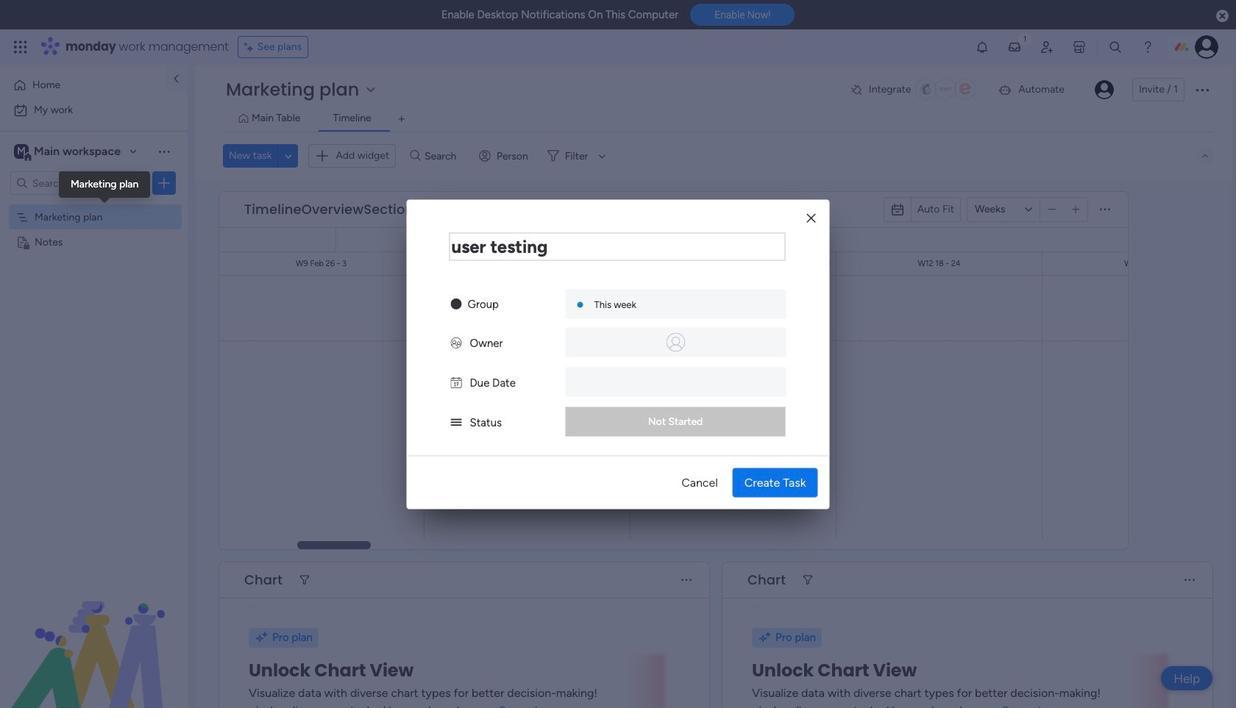 Task type: vqa. For each thing, say whether or not it's contained in the screenshot.
v2 search image
yes



Task type: locate. For each thing, give the bounding box(es) containing it.
v2 search image
[[410, 148, 421, 164]]

select product image
[[13, 40, 28, 54]]

None field
[[241, 200, 417, 219], [449, 233, 786, 260], [241, 571, 286, 590], [744, 571, 790, 590], [241, 200, 417, 219], [449, 233, 786, 260], [241, 571, 286, 590], [744, 571, 790, 590]]

1 vertical spatial kendall parks image
[[1095, 80, 1114, 99]]

workspace selection element
[[14, 143, 123, 162]]

close image
[[807, 213, 816, 224]]

add view image
[[399, 114, 405, 125]]

0 horizontal spatial more dots image
[[681, 575, 692, 586]]

v2 plus image
[[1072, 204, 1080, 215]]

2 more dots image from the left
[[1185, 575, 1195, 586]]

lottie animation element
[[0, 560, 188, 709]]

dialog
[[407, 199, 830, 509]]

1 vertical spatial option
[[9, 99, 179, 122]]

1 image
[[1018, 30, 1032, 47]]

0 vertical spatial option
[[9, 74, 157, 97]]

1 horizontal spatial more dots image
[[1185, 575, 1195, 586]]

see plans image
[[244, 39, 257, 55]]

1 horizontal spatial kendall parks image
[[1195, 35, 1219, 59]]

tab
[[390, 107, 413, 131]]

v2 sun image
[[451, 297, 462, 311]]

0 vertical spatial kendall parks image
[[1195, 35, 1219, 59]]

invite members image
[[1040, 40, 1054, 54]]

kendall parks image down search everything icon
[[1095, 80, 1114, 99]]

tab list
[[223, 107, 1214, 132]]

lottie animation image
[[0, 560, 188, 709]]

list box
[[0, 201, 188, 453]]

v2 minus image
[[1048, 204, 1056, 215]]

workspace image
[[14, 143, 29, 160]]

main content
[[0, 180, 1236, 709]]

kendall parks image
[[1195, 35, 1219, 59], [1095, 80, 1114, 99]]

more dots image
[[681, 575, 692, 586], [1185, 575, 1195, 586]]

kendall parks image down dapulse close "image"
[[1195, 35, 1219, 59]]

option
[[9, 74, 157, 97], [9, 99, 179, 122], [0, 203, 188, 206]]



Task type: describe. For each thing, give the bounding box(es) containing it.
search everything image
[[1108, 40, 1123, 54]]

notifications image
[[975, 40, 990, 54]]

angle down image
[[285, 150, 292, 162]]

1 more dots image from the left
[[681, 575, 692, 586]]

monday marketplace image
[[1072, 40, 1087, 54]]

v2 status image
[[451, 416, 462, 429]]

update feed image
[[1007, 40, 1022, 54]]

dapulse date column image
[[451, 376, 462, 389]]

arrow down image
[[593, 147, 611, 165]]

Search field
[[421, 146, 465, 166]]

private board image
[[15, 235, 29, 249]]

2 vertical spatial option
[[0, 203, 188, 206]]

help image
[[1141, 40, 1155, 54]]

dapulse close image
[[1216, 9, 1229, 24]]

Search in workspace field
[[31, 175, 123, 192]]

v2 multiple person column image
[[451, 336, 462, 350]]

collapse image
[[1199, 150, 1211, 162]]

more dots image
[[1100, 204, 1110, 215]]

0 horizontal spatial kendall parks image
[[1095, 80, 1114, 99]]



